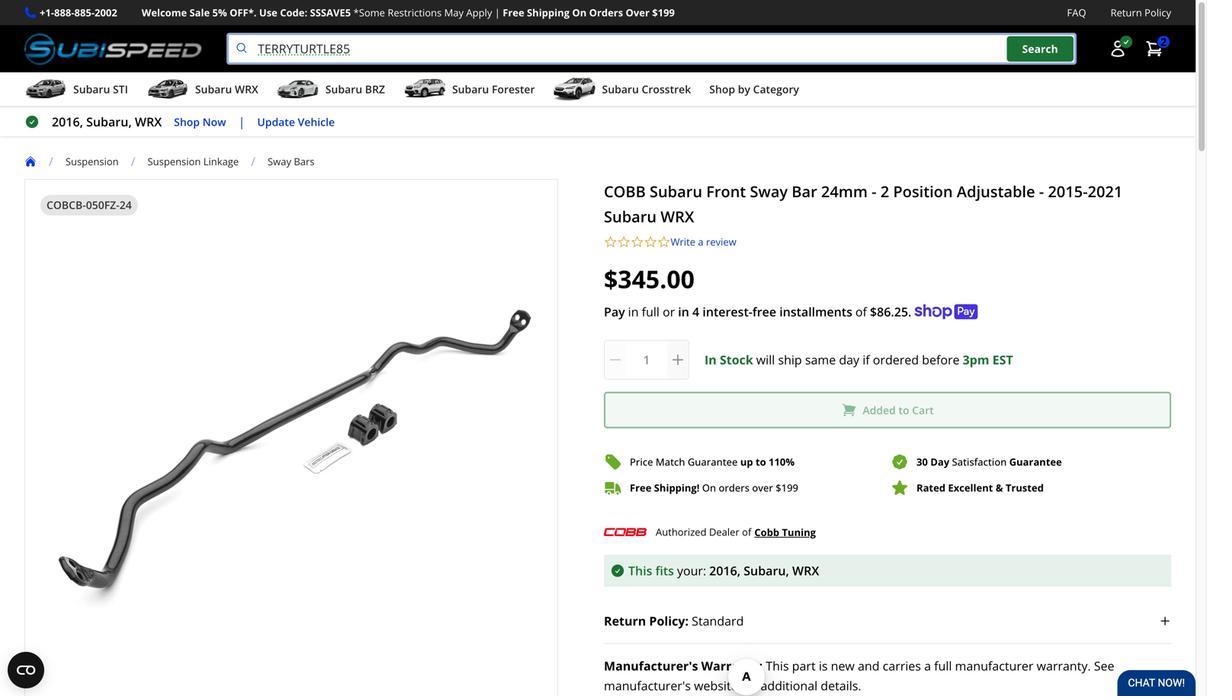 Task type: vqa. For each thing, say whether or not it's contained in the screenshot.
second - from right
yes



Task type: describe. For each thing, give the bounding box(es) containing it.
added
[[863, 403, 896, 418]]

bars
[[294, 155, 315, 169]]

by
[[738, 82, 750, 97]]

satisfaction
[[952, 456, 1007, 469]]

4
[[692, 304, 699, 320]]

1 horizontal spatial of
[[855, 304, 867, 320]]

sti
[[113, 82, 128, 97]]

pay in full or in 4 interest-free installments of $86.25 .
[[604, 304, 912, 320]]

&
[[996, 482, 1003, 495]]

ship
[[778, 352, 802, 368]]

faq link
[[1067, 5, 1086, 21]]

subaru wrx button
[[146, 76, 258, 106]]

for
[[741, 678, 757, 695]]

full inside this part is new and carries a full manufacturer warranty. see manufacturer's website for additional details.
[[934, 659, 952, 675]]

30
[[917, 456, 928, 469]]

to inside 'button'
[[899, 403, 909, 418]]

subaru brz
[[325, 82, 385, 97]]

0 vertical spatial |
[[495, 6, 500, 19]]

rated excellent & trusted
[[917, 482, 1044, 495]]

0 horizontal spatial 2016,
[[52, 114, 83, 130]]

subaru sti button
[[24, 76, 128, 106]]

over
[[752, 482, 773, 495]]

2 empty star image from the left
[[644, 236, 657, 249]]

0 horizontal spatial on
[[572, 6, 587, 19]]

write
[[671, 235, 695, 249]]

0 vertical spatial sway
[[268, 155, 291, 169]]

5%
[[212, 6, 227, 19]]

cobcb-050fz-24
[[47, 198, 132, 212]]

day
[[930, 456, 949, 469]]

wrx down tuning
[[792, 563, 819, 580]]

sway inside cobb subaru front sway bar 24mm - 2 position adjustable - 2015-2021 subaru wrx
[[750, 181, 788, 202]]

subispeed logo image
[[24, 33, 202, 65]]

return policy: standard
[[604, 614, 744, 630]]

search input field
[[227, 33, 1077, 65]]

1 vertical spatial 2016,
[[709, 563, 741, 580]]

sssave5
[[310, 6, 351, 19]]

shop by category button
[[709, 76, 799, 106]]

*some
[[353, 6, 385, 19]]

suspension for suspension
[[65, 155, 119, 169]]

may
[[444, 6, 464, 19]]

shop pay image
[[915, 305, 978, 320]]

code:
[[280, 6, 307, 19]]

policy:
[[649, 614, 689, 630]]

subaru crosstrek button
[[553, 76, 691, 106]]

same
[[805, 352, 836, 368]]

this part is new and carries a full manufacturer warranty. see manufacturer's website for additional details.
[[604, 659, 1114, 695]]

welcome
[[142, 6, 187, 19]]

manufacturer's warranty:
[[604, 659, 763, 675]]

authorized dealer of cobb tuning
[[656, 526, 816, 540]]

warranty:
[[701, 659, 763, 675]]

before
[[922, 352, 960, 368]]

cobb
[[604, 181, 646, 202]]

suspension for suspension linkage
[[148, 155, 201, 169]]

of inside authorized dealer of cobb tuning
[[742, 526, 751, 540]]

authorized
[[656, 526, 707, 540]]

apply
[[466, 6, 492, 19]]

cart
[[912, 403, 934, 418]]

shop now
[[174, 115, 226, 129]]

vehicle
[[298, 115, 335, 129]]

search
[[1022, 41, 1058, 56]]

home image
[[24, 156, 37, 168]]

stock
[[720, 352, 753, 368]]

+1-
[[40, 6, 54, 19]]

sway bars
[[268, 155, 315, 169]]

0 horizontal spatial to
[[756, 456, 766, 469]]

cobb
[[754, 526, 779, 540]]

return policy
[[1111, 6, 1171, 19]]

price
[[630, 456, 653, 469]]

1 vertical spatial on
[[702, 482, 716, 495]]

+1-888-885-2002 link
[[40, 5, 117, 21]]

2 - from the left
[[1039, 181, 1044, 202]]

subaru for subaru crosstrek
[[602, 82, 639, 97]]

.
[[908, 304, 912, 320]]

885-
[[74, 6, 95, 19]]

front
[[706, 181, 746, 202]]

1 in from the left
[[628, 304, 639, 320]]

/ for suspension
[[49, 153, 53, 170]]

0 vertical spatial free
[[503, 6, 524, 19]]

manufacturer's
[[604, 659, 698, 675]]

day
[[839, 352, 859, 368]]

welcome sale 5% off*. use code: sssave5 *some restrictions may apply | free shipping on orders over $199
[[142, 6, 675, 19]]

standard
[[692, 614, 744, 630]]

est
[[993, 352, 1013, 368]]

sale
[[190, 6, 210, 19]]

shop now link
[[174, 113, 226, 131]]

linkage
[[203, 155, 239, 169]]

crosstrek
[[642, 82, 691, 97]]

free
[[753, 304, 776, 320]]

2 guarantee from the left
[[1009, 456, 1062, 469]]

this fits your: 2016, subaru, wrx
[[628, 563, 819, 580]]

decrement image
[[608, 353, 623, 368]]

increment image
[[670, 353, 686, 368]]

1 empty star image from the left
[[631, 236, 644, 249]]

return for return policy
[[1111, 6, 1142, 19]]

0 vertical spatial $199
[[652, 6, 675, 19]]

brz
[[365, 82, 385, 97]]

a subaru wrx thumbnail image image
[[146, 78, 189, 101]]

manufacturer
[[955, 659, 1034, 675]]

cobb tuning link
[[754, 524, 816, 541]]

wrx inside cobb subaru front sway bar 24mm - 2 position adjustable - 2015-2021 subaru wrx
[[661, 206, 694, 227]]

3pm
[[963, 352, 989, 368]]

a subaru sti thumbnail image image
[[24, 78, 67, 101]]

/ for suspension linkage
[[131, 153, 135, 170]]

2 inside cobb subaru front sway bar 24mm - 2 position adjustable - 2015-2021 subaru wrx
[[881, 181, 889, 202]]

a subaru crosstrek thumbnail image image
[[553, 78, 596, 101]]

update vehicle
[[257, 115, 335, 129]]

added to cart
[[863, 403, 934, 418]]

trusted
[[1006, 482, 1044, 495]]

cobcb-
[[47, 198, 86, 212]]

1 vertical spatial $199
[[776, 482, 798, 495]]

orders
[[589, 6, 623, 19]]

2 empty star image from the left
[[617, 236, 631, 249]]

subaru for subaru sti
[[73, 82, 110, 97]]

wrx inside dropdown button
[[235, 82, 258, 97]]

suspension linkage
[[148, 155, 239, 169]]

24mm
[[821, 181, 868, 202]]

adjustable
[[957, 181, 1035, 202]]

website
[[694, 678, 738, 695]]

0 vertical spatial subaru,
[[86, 114, 132, 130]]

$345.00
[[604, 263, 695, 296]]

1 guarantee from the left
[[688, 456, 738, 469]]

pay
[[604, 304, 625, 320]]

policy
[[1145, 6, 1171, 19]]



Task type: locate. For each thing, give the bounding box(es) containing it.
empty star image up $345.00
[[617, 236, 631, 249]]

dealer
[[709, 526, 739, 540]]

1 vertical spatial to
[[756, 456, 766, 469]]

fits
[[655, 563, 674, 580]]

shop for shop by category
[[709, 82, 735, 97]]

1 horizontal spatial return
[[1111, 6, 1142, 19]]

subaru down the cobb
[[604, 206, 657, 227]]

suspension down the 2016, subaru, wrx
[[65, 155, 119, 169]]

to left cart
[[899, 403, 909, 418]]

1 vertical spatial full
[[934, 659, 952, 675]]

0 horizontal spatial this
[[628, 563, 652, 580]]

cobb tuning image
[[604, 522, 647, 543]]

-
[[872, 181, 877, 202], [1039, 181, 1044, 202]]

2 horizontal spatial /
[[251, 153, 255, 170]]

2 inside button
[[1161, 35, 1167, 49]]

in
[[628, 304, 639, 320], [678, 304, 689, 320]]

0 horizontal spatial of
[[742, 526, 751, 540]]

free down 'price' at the right bottom of the page
[[630, 482, 652, 495]]

full left or
[[642, 304, 660, 320]]

full right carries
[[934, 659, 952, 675]]

0 horizontal spatial a
[[698, 235, 704, 249]]

0 horizontal spatial $199
[[652, 6, 675, 19]]

2 / from the left
[[131, 153, 135, 170]]

write a review link
[[671, 235, 736, 249]]

your:
[[677, 563, 706, 580]]

1 empty star image from the left
[[604, 236, 617, 249]]

0 vertical spatial to
[[899, 403, 909, 418]]

suspension linkage link
[[148, 155, 251, 169], [148, 155, 239, 169]]

3 / from the left
[[251, 153, 255, 170]]

tuning
[[782, 526, 816, 540]]

0 vertical spatial on
[[572, 6, 587, 19]]

in
[[705, 352, 717, 368]]

sway left bars
[[268, 155, 291, 169]]

a right write
[[698, 235, 704, 249]]

0 horizontal spatial 2
[[881, 181, 889, 202]]

in right pay
[[628, 304, 639, 320]]

0 vertical spatial 2
[[1161, 35, 1167, 49]]

2 down policy
[[1161, 35, 1167, 49]]

rated
[[917, 482, 946, 495]]

0 horizontal spatial /
[[49, 153, 53, 170]]

to
[[899, 403, 909, 418], [756, 456, 766, 469]]

1 vertical spatial subaru,
[[744, 563, 789, 580]]

subaru
[[73, 82, 110, 97], [195, 82, 232, 97], [325, 82, 362, 97], [452, 82, 489, 97], [602, 82, 639, 97], [650, 181, 702, 202], [604, 206, 657, 227]]

this for part
[[766, 659, 789, 675]]

excellent
[[948, 482, 993, 495]]

3 empty star image from the left
[[657, 236, 671, 249]]

/ right linkage
[[251, 153, 255, 170]]

ordered
[[873, 352, 919, 368]]

a right carries
[[924, 659, 931, 675]]

2 in from the left
[[678, 304, 689, 320]]

subaru sti
[[73, 82, 128, 97]]

shop left now
[[174, 115, 200, 129]]

2 left position
[[881, 181, 889, 202]]

or
[[663, 304, 675, 320]]

will
[[756, 352, 775, 368]]

1 suspension from the left
[[65, 155, 119, 169]]

subaru brz button
[[277, 76, 385, 106]]

review
[[706, 235, 736, 249]]

1 horizontal spatial shop
[[709, 82, 735, 97]]

on left 'orders'
[[572, 6, 587, 19]]

subaru left brz
[[325, 82, 362, 97]]

shop inside dropdown button
[[709, 82, 735, 97]]

- left 2015-
[[1039, 181, 1044, 202]]

shop by category
[[709, 82, 799, 97]]

shipping
[[527, 6, 570, 19]]

0 vertical spatial a
[[698, 235, 704, 249]]

of left cobb
[[742, 526, 751, 540]]

in stock will ship same day if ordered before 3pm est
[[705, 352, 1013, 368]]

1 vertical spatial sway
[[750, 181, 788, 202]]

suspension
[[65, 155, 119, 169], [148, 155, 201, 169]]

1 - from the left
[[872, 181, 877, 202]]

1 vertical spatial shop
[[174, 115, 200, 129]]

subaru forester button
[[403, 76, 535, 106]]

on left orders
[[702, 482, 716, 495]]

part
[[792, 659, 816, 675]]

1 horizontal spatial guarantee
[[1009, 456, 1062, 469]]

2016, right your:
[[709, 563, 741, 580]]

of
[[855, 304, 867, 320], [742, 526, 751, 540]]

0 horizontal spatial |
[[238, 114, 245, 130]]

2016,
[[52, 114, 83, 130], [709, 563, 741, 580]]

and
[[858, 659, 880, 675]]

shop
[[709, 82, 735, 97], [174, 115, 200, 129]]

1 horizontal spatial to
[[899, 403, 909, 418]]

1 horizontal spatial sway
[[750, 181, 788, 202]]

0 horizontal spatial full
[[642, 304, 660, 320]]

0 horizontal spatial guarantee
[[688, 456, 738, 469]]

1 vertical spatial this
[[766, 659, 789, 675]]

0 vertical spatial return
[[1111, 6, 1142, 19]]

subaru, down subaru sti
[[86, 114, 132, 130]]

shop for shop now
[[174, 115, 200, 129]]

suspension left linkage
[[148, 155, 201, 169]]

empty star image
[[604, 236, 617, 249], [617, 236, 631, 249]]

1 horizontal spatial /
[[131, 153, 135, 170]]

a subaru brz thumbnail image image
[[277, 78, 319, 101]]

this left fits
[[628, 563, 652, 580]]

1 vertical spatial 2
[[881, 181, 889, 202]]

0 vertical spatial of
[[855, 304, 867, 320]]

sway
[[268, 155, 291, 169], [750, 181, 788, 202]]

0 horizontal spatial return
[[604, 614, 646, 630]]

0 horizontal spatial sway
[[268, 155, 291, 169]]

1 horizontal spatial a
[[924, 659, 931, 675]]

1 horizontal spatial free
[[630, 482, 652, 495]]

subaru for subaru brz
[[325, 82, 362, 97]]

|
[[495, 6, 500, 19], [238, 114, 245, 130]]

0 horizontal spatial -
[[872, 181, 877, 202]]

0 horizontal spatial subaru,
[[86, 114, 132, 130]]

subaru for subaru wrx
[[195, 82, 232, 97]]

subaru left forester
[[452, 82, 489, 97]]

this up additional
[[766, 659, 789, 675]]

restrictions
[[388, 6, 442, 19]]

guarantee up free shipping! on orders over $199
[[688, 456, 738, 469]]

of left $86.25
[[855, 304, 867, 320]]

/ right home icon
[[49, 153, 53, 170]]

subaru, down cobb
[[744, 563, 789, 580]]

0 vertical spatial 2016,
[[52, 114, 83, 130]]

return left policy
[[1111, 6, 1142, 19]]

wrx down a subaru wrx thumbnail image on the left of the page
[[135, 114, 162, 130]]

24
[[120, 198, 132, 212]]

sway bars link
[[268, 155, 327, 169], [268, 155, 315, 169]]

None number field
[[604, 341, 689, 380]]

/ up '24'
[[131, 153, 135, 170]]

2021
[[1088, 181, 1123, 202]]

subaru up now
[[195, 82, 232, 97]]

subaru right a subaru crosstrek thumbnail image
[[602, 82, 639, 97]]

if
[[863, 352, 870, 368]]

1 horizontal spatial in
[[678, 304, 689, 320]]

return for return policy: standard
[[604, 614, 646, 630]]

in left 4
[[678, 304, 689, 320]]

bar
[[792, 181, 817, 202]]

1 vertical spatial return
[[604, 614, 646, 630]]

0 horizontal spatial in
[[628, 304, 639, 320]]

wrx up the update
[[235, 82, 258, 97]]

0 horizontal spatial free
[[503, 6, 524, 19]]

2 suspension from the left
[[148, 155, 201, 169]]

open widget image
[[8, 653, 44, 689]]

free right apply
[[503, 6, 524, 19]]

1 horizontal spatial this
[[766, 659, 789, 675]]

category
[[753, 82, 799, 97]]

2
[[1161, 35, 1167, 49], [881, 181, 889, 202]]

subaru for subaru forester
[[452, 82, 489, 97]]

/
[[49, 153, 53, 170], [131, 153, 135, 170], [251, 153, 255, 170]]

write a review
[[671, 235, 736, 249]]

1 horizontal spatial full
[[934, 659, 952, 675]]

shop left by
[[709, 82, 735, 97]]

wrx up write
[[661, 206, 694, 227]]

050fz-
[[86, 198, 120, 212]]

empty star image down the cobb
[[604, 236, 617, 249]]

/ for sway bars
[[251, 153, 255, 170]]

1 horizontal spatial subaru,
[[744, 563, 789, 580]]

subaru,
[[86, 114, 132, 130], [744, 563, 789, 580]]

- right 24mm
[[872, 181, 877, 202]]

2002
[[95, 6, 117, 19]]

update vehicle button
[[257, 113, 335, 131]]

| right apply
[[495, 6, 500, 19]]

1 horizontal spatial on
[[702, 482, 716, 495]]

suspension link
[[65, 155, 131, 169], [65, 155, 119, 169]]

off*.
[[230, 6, 257, 19]]

return policy link
[[1111, 5, 1171, 21]]

1 / from the left
[[49, 153, 53, 170]]

search button
[[1007, 36, 1073, 62]]

1 horizontal spatial $199
[[776, 482, 798, 495]]

additional
[[761, 678, 818, 695]]

empty star image
[[631, 236, 644, 249], [644, 236, 657, 249], [657, 236, 671, 249]]

subaru left sti
[[73, 82, 110, 97]]

$86.25
[[870, 304, 908, 320]]

warranty.
[[1037, 659, 1091, 675]]

this inside this part is new and carries a full manufacturer warranty. see manufacturer's website for additional details.
[[766, 659, 789, 675]]

this for fits
[[628, 563, 652, 580]]

0 vertical spatial full
[[642, 304, 660, 320]]

faq
[[1067, 6, 1086, 19]]

1 horizontal spatial 2
[[1161, 35, 1167, 49]]

0 horizontal spatial shop
[[174, 115, 200, 129]]

2016, down subaru sti dropdown button
[[52, 114, 83, 130]]

1 vertical spatial free
[[630, 482, 652, 495]]

free
[[503, 6, 524, 19], [630, 482, 652, 495]]

| right now
[[238, 114, 245, 130]]

a subaru forester thumbnail image image
[[403, 78, 446, 101]]

1 vertical spatial |
[[238, 114, 245, 130]]

shipping!
[[654, 482, 700, 495]]

to right the up
[[756, 456, 766, 469]]

a inside this part is new and carries a full manufacturer warranty. see manufacturer's website for additional details.
[[924, 659, 931, 675]]

new
[[831, 659, 855, 675]]

free shipping! on orders over $199
[[630, 482, 798, 495]]

1 horizontal spatial -
[[1039, 181, 1044, 202]]

2 button
[[1138, 34, 1171, 64]]

up
[[740, 456, 753, 469]]

1 vertical spatial of
[[742, 526, 751, 540]]

1 horizontal spatial 2016,
[[709, 563, 741, 580]]

return
[[1111, 6, 1142, 19], [604, 614, 646, 630]]

1 horizontal spatial suspension
[[148, 155, 201, 169]]

guarantee up the trusted at the right bottom of page
[[1009, 456, 1062, 469]]

0 horizontal spatial suspension
[[65, 155, 119, 169]]

subaru left front
[[650, 181, 702, 202]]

0 vertical spatial this
[[628, 563, 652, 580]]

0 vertical spatial shop
[[709, 82, 735, 97]]

button image
[[1109, 40, 1127, 58]]

added to cart button
[[604, 392, 1171, 429]]

on
[[572, 6, 587, 19], [702, 482, 716, 495]]

1 vertical spatial a
[[924, 659, 931, 675]]

return left policy:
[[604, 614, 646, 630]]

match
[[656, 456, 685, 469]]

sway left bar
[[750, 181, 788, 202]]

+1-888-885-2002
[[40, 6, 117, 19]]

1 horizontal spatial |
[[495, 6, 500, 19]]



